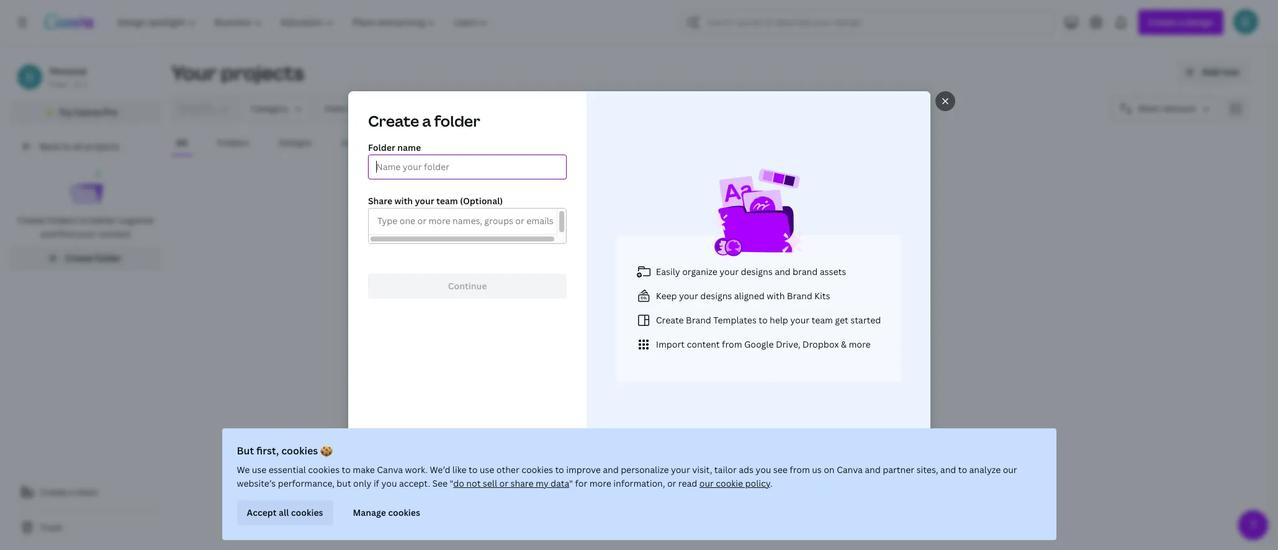 Task type: locate. For each thing, give the bounding box(es) containing it.
0 horizontal spatial all
[[73, 140, 83, 152]]

create a folder
[[368, 111, 480, 131]]

1 " from the left
[[450, 478, 454, 489]]

folder up dropbox
[[797, 324, 818, 335]]

a
[[422, 111, 431, 131], [756, 324, 760, 335], [70, 486, 75, 498]]

templates
[[714, 314, 757, 326]]

organize
[[119, 214, 154, 226], [682, 266, 718, 277]]

0 horizontal spatial use
[[252, 464, 267, 476]]

to up dropbox
[[820, 324, 828, 335]]

you right anything
[[584, 324, 598, 335]]

.
[[771, 478, 773, 489]]

you
[[694, 304, 714, 319], [584, 324, 598, 335], [756, 464, 772, 476], [382, 478, 397, 489]]

0 horizontal spatial from
[[722, 338, 742, 350]]

0 horizontal spatial designs
[[700, 290, 732, 302]]

trash
[[40, 522, 63, 534]]

tailor
[[715, 464, 737, 476]]

import
[[656, 338, 685, 350]]

and inside the designs and items you own will appear here anything you design or upload can be found here. create a design or folder to get started.
[[637, 304, 658, 319]]

0 horizontal spatial brand
[[686, 314, 711, 326]]

but first, cookies 🍪
[[237, 444, 333, 458]]

a inside the designs and items you own will appear here anything you design or upload can be found here. create a design or folder to get started.
[[756, 324, 760, 335]]

our inside we use essential cookies to make canva work. we'd like to use other cookies to improve and personalize your visit, tailor ads you see from us on canva and partner sites, and to analyze our website's performance, but only if you accept. see "
[[1004, 464, 1018, 476]]

2 vertical spatial team
[[77, 486, 98, 498]]

can
[[661, 324, 674, 335]]

2 use from the left
[[480, 464, 495, 476]]

0 vertical spatial content
[[98, 228, 131, 240]]

designs inside the designs and items you own will appear here anything you design or upload can be found here. create a design or folder to get started.
[[592, 304, 635, 319]]

0 horizontal spatial projects
[[85, 140, 119, 152]]

continue button
[[368, 274, 567, 299]]

cookies
[[281, 444, 318, 458], [308, 464, 340, 476], [522, 464, 553, 476], [291, 507, 323, 519], [388, 507, 420, 519]]

team up the type one or more names, groups or e​​ma​il​s 'text box'
[[436, 195, 458, 207]]

1 vertical spatial team
[[812, 314, 833, 326]]

1 horizontal spatial designs
[[741, 266, 773, 277]]

designs inside button
[[279, 137, 312, 148]]

" inside we use essential cookies to make canva work. we'd like to use other cookies to improve and personalize your visit, tailor ads you see from us on canva and partner sites, and to analyze our website's performance, but only if you accept. see "
[[450, 478, 454, 489]]

partner
[[883, 464, 915, 476]]

essential
[[269, 464, 306, 476]]

to
[[62, 140, 71, 152], [79, 214, 88, 226], [759, 314, 768, 326], [820, 324, 828, 335], [342, 464, 351, 476], [469, 464, 478, 476], [556, 464, 564, 476], [959, 464, 968, 476]]

website's
[[237, 478, 276, 489]]

a up google
[[756, 324, 760, 335]]

0 horizontal spatial create folder button
[[10, 246, 162, 271]]

0 vertical spatial projects
[[221, 59, 304, 86]]

0 vertical spatial create folder
[[65, 252, 121, 264]]

design
[[600, 324, 623, 335], [762, 324, 785, 335], [669, 357, 697, 369]]

upload
[[634, 324, 659, 335]]

0 vertical spatial designs
[[279, 137, 312, 148]]

2 " from the left
[[570, 478, 573, 489]]

our right the analyze
[[1004, 464, 1018, 476]]

from left us
[[790, 464, 810, 476]]

content
[[98, 228, 131, 240], [687, 338, 720, 350]]

1 horizontal spatial "
[[570, 478, 573, 489]]

sell
[[483, 478, 498, 489]]

team
[[436, 195, 458, 207], [812, 314, 833, 326], [77, 486, 98, 498]]

content down better
[[98, 228, 131, 240]]

0 horizontal spatial designs
[[279, 137, 312, 148]]

use up website's
[[252, 464, 267, 476]]

not
[[467, 478, 481, 489]]

"
[[450, 478, 454, 489], [570, 478, 573, 489]]

kits
[[815, 290, 830, 302]]

2 horizontal spatial a
[[756, 324, 760, 335]]

and
[[40, 228, 56, 240], [775, 266, 791, 277], [637, 304, 658, 319], [603, 464, 619, 476], [865, 464, 881, 476], [941, 464, 957, 476]]

create up import
[[656, 314, 684, 326]]

visit,
[[693, 464, 713, 476]]

personal
[[50, 65, 87, 77]]

google
[[744, 338, 774, 350]]

if
[[374, 478, 380, 489]]

0 horizontal spatial our
[[700, 478, 714, 489]]

more
[[849, 338, 871, 350], [590, 478, 612, 489]]

brand left 'kits'
[[787, 290, 813, 302]]

aligned
[[734, 290, 765, 302]]

1 horizontal spatial with
[[767, 290, 785, 302]]

all inside back to all projects link
[[73, 140, 83, 152]]

" right see
[[450, 478, 454, 489]]

1 horizontal spatial a
[[422, 111, 431, 131]]

from down here.
[[722, 338, 742, 350]]

get
[[835, 314, 849, 326], [830, 324, 841, 335]]

1 vertical spatial all
[[279, 507, 289, 519]]

design up import content from google drive, dropbox & more
[[762, 324, 785, 335]]

make
[[353, 464, 375, 476]]

more right for
[[590, 478, 612, 489]]

1 horizontal spatial all
[[279, 507, 289, 519]]

easily organize your designs and brand assets
[[656, 266, 846, 277]]

designs
[[279, 137, 312, 148], [592, 304, 635, 319]]

2 vertical spatial a
[[70, 486, 75, 498]]

designs up upload
[[592, 304, 635, 319]]

1 horizontal spatial from
[[790, 464, 810, 476]]

more down started.
[[849, 338, 871, 350]]

brand right be
[[686, 314, 711, 326]]

0 horizontal spatial "
[[450, 478, 454, 489]]

try canva pro
[[59, 106, 117, 118]]

performance,
[[278, 478, 335, 489]]

1 horizontal spatial our
[[1004, 464, 1018, 476]]

designs up the aligned
[[741, 266, 773, 277]]

help
[[770, 314, 788, 326]]

team down 'kits'
[[812, 314, 833, 326]]

with up appear
[[767, 290, 785, 302]]

create a team button
[[10, 480, 162, 505]]

folders button
[[212, 131, 254, 155]]

do not sell or share my data link
[[454, 478, 570, 489]]

your right the find
[[77, 228, 96, 240]]

canva right try
[[75, 106, 101, 118]]

your inside we use essential cookies to make canva work. we'd like to use other cookies to improve and personalize your visit, tailor ads you see from us on canva and partner sites, and to analyze our website's performance, but only if you accept. see "
[[671, 464, 691, 476]]

folder
[[434, 111, 480, 131], [95, 252, 121, 264], [797, 324, 818, 335], [772, 357, 797, 369]]

create folder down create folders to better organize and find your content
[[65, 252, 121, 264]]

use up 'sell'
[[480, 464, 495, 476]]

1 vertical spatial designs
[[592, 304, 635, 319]]

name
[[397, 142, 421, 153]]

designs and items you own will appear here anything you design or upload can be found here. create a design or folder to get started.
[[550, 304, 871, 335]]

designs left images
[[279, 137, 312, 148]]

you up the found
[[694, 304, 714, 319]]

our cookie policy link
[[700, 478, 771, 489]]

all right 'accept' at the bottom
[[279, 507, 289, 519]]

create up folder name
[[368, 111, 419, 131]]

our
[[1004, 464, 1018, 476], [700, 478, 714, 489]]

create folder button down import content from google drive, dropbox & more
[[717, 351, 807, 376]]

found
[[687, 324, 708, 335]]

" left for
[[570, 478, 573, 489]]

1 vertical spatial create folder
[[741, 357, 797, 369]]

create folder button down the find
[[10, 246, 162, 271]]

0 vertical spatial team
[[436, 195, 458, 207]]

1 vertical spatial more
[[590, 478, 612, 489]]

team inside button
[[77, 486, 98, 498]]

content down the found
[[687, 338, 720, 350]]

or
[[625, 324, 633, 335], [787, 324, 795, 335], [500, 478, 509, 489], [668, 478, 677, 489]]

policy
[[746, 478, 771, 489]]

0 horizontal spatial a
[[70, 486, 75, 498]]

folder
[[368, 142, 395, 153]]

1 vertical spatial from
[[790, 464, 810, 476]]

get inside the designs and items you own will appear here anything you design or upload can be found here. create a design or folder to get started.
[[830, 324, 841, 335]]

0 horizontal spatial team
[[77, 486, 98, 498]]

design left upload
[[600, 324, 623, 335]]

keep your designs aligned with brand kits
[[656, 290, 830, 302]]

None search field
[[682, 10, 1055, 35]]

with right share
[[394, 195, 413, 207]]

0 vertical spatial with
[[394, 195, 413, 207]]

1 horizontal spatial team
[[436, 195, 458, 207]]

see
[[774, 464, 788, 476]]

share with your team (optional)
[[368, 195, 503, 207]]

1
[[83, 79, 87, 89]]

0 horizontal spatial more
[[590, 478, 612, 489]]

you up the policy
[[756, 464, 772, 476]]

started.
[[843, 324, 871, 335]]

folders
[[217, 137, 249, 148]]

designs for designs and items you own will appear here anything you design or upload can be found here. create a design or folder to get started.
[[592, 304, 635, 319]]

and left the find
[[40, 228, 56, 240]]

top level navigation element
[[109, 10, 499, 35]]

0 vertical spatial a
[[422, 111, 431, 131]]

your projects
[[171, 59, 304, 86]]

a up videos
[[422, 111, 431, 131]]

projects
[[221, 59, 304, 86], [85, 140, 119, 152]]

0 vertical spatial brand
[[787, 290, 813, 302]]

0 vertical spatial all
[[73, 140, 83, 152]]

to inside the designs and items you own will appear here anything you design or upload can be found here. create a design or folder to get started.
[[820, 324, 828, 335]]

1 horizontal spatial design
[[669, 357, 697, 369]]

organize right better
[[119, 214, 154, 226]]

create down will
[[730, 324, 754, 335]]

a inside create a team button
[[70, 486, 75, 498]]

1 horizontal spatial brand
[[787, 290, 813, 302]]

create up trash
[[40, 486, 68, 498]]

1 horizontal spatial create folder
[[741, 357, 797, 369]]

canva up if
[[377, 464, 403, 476]]

1 vertical spatial create folder button
[[717, 351, 807, 376]]

canva right on
[[837, 464, 863, 476]]

2 horizontal spatial team
[[812, 314, 833, 326]]

brand
[[793, 266, 818, 277]]

create left folders
[[17, 214, 45, 226]]

0 horizontal spatial canva
[[75, 106, 101, 118]]

design down import
[[669, 357, 697, 369]]

here.
[[710, 324, 728, 335]]

folder name
[[368, 142, 421, 153]]

1 horizontal spatial organize
[[682, 266, 718, 277]]

0 vertical spatial create folder button
[[10, 246, 162, 271]]

1 vertical spatial a
[[756, 324, 760, 335]]

cookies down accept.
[[388, 507, 420, 519]]

0 vertical spatial our
[[1004, 464, 1018, 476]]

trash link
[[10, 516, 162, 540]]

our down visit,
[[700, 478, 714, 489]]

analyze
[[970, 464, 1001, 476]]

create
[[368, 111, 419, 131], [17, 214, 45, 226], [65, 252, 93, 264], [656, 314, 684, 326], [730, 324, 754, 335], [639, 357, 667, 369], [741, 357, 770, 369], [40, 486, 68, 498]]

0 horizontal spatial organize
[[119, 214, 154, 226]]

create down import
[[639, 357, 667, 369]]

0 vertical spatial designs
[[741, 266, 773, 277]]

1 horizontal spatial create folder button
[[717, 351, 807, 376]]

1 horizontal spatial use
[[480, 464, 495, 476]]

create down google
[[741, 357, 770, 369]]

1 horizontal spatial projects
[[221, 59, 304, 86]]

a up trash link at the bottom of the page
[[70, 486, 75, 498]]

1 use from the left
[[252, 464, 267, 476]]

canva
[[75, 106, 101, 118], [377, 464, 403, 476], [837, 464, 863, 476]]

cookies down 🍪
[[308, 464, 340, 476]]

organize right easily
[[682, 266, 718, 277]]

use
[[252, 464, 267, 476], [480, 464, 495, 476]]

we'd
[[430, 464, 451, 476]]

0 vertical spatial more
[[849, 338, 871, 350]]

to left better
[[79, 214, 88, 226]]

your inside create folders to better organize and find your content
[[77, 228, 96, 240]]

your up read
[[671, 464, 691, 476]]

create folder down import content from google drive, dropbox & more
[[741, 357, 797, 369]]

all right back
[[73, 140, 83, 152]]

1 vertical spatial projects
[[85, 140, 119, 152]]

team up trash link at the bottom of the page
[[77, 486, 98, 498]]

to left help
[[759, 314, 768, 326]]

anything
[[550, 324, 583, 335]]

•
[[68, 79, 71, 89]]

designs up own
[[700, 290, 732, 302]]

to left the analyze
[[959, 464, 968, 476]]

1 horizontal spatial content
[[687, 338, 720, 350]]

designs
[[741, 266, 773, 277], [700, 290, 732, 302]]

1 horizontal spatial designs
[[592, 304, 635, 319]]

get left started
[[835, 314, 849, 326]]

and up upload
[[637, 304, 658, 319]]

get up dropbox
[[830, 324, 841, 335]]

1 vertical spatial our
[[700, 478, 714, 489]]

0 horizontal spatial content
[[98, 228, 131, 240]]

create inside the designs and items you own will appear here anything you design or upload can be found here. create a design or folder to get started.
[[730, 324, 754, 335]]

0 vertical spatial organize
[[119, 214, 154, 226]]



Task type: describe. For each thing, give the bounding box(es) containing it.
continue
[[448, 280, 487, 292]]

your up keep your designs aligned with brand kits
[[720, 266, 739, 277]]

assets
[[820, 266, 846, 277]]

accept all cookies
[[247, 507, 323, 519]]

import content from google drive, dropbox & more
[[656, 338, 871, 350]]

free
[[50, 79, 65, 89]]

drive,
[[776, 338, 801, 350]]

2 horizontal spatial design
[[762, 324, 785, 335]]

do
[[454, 478, 465, 489]]

or up drive, on the bottom right
[[787, 324, 795, 335]]

2 horizontal spatial canva
[[837, 464, 863, 476]]

cookie
[[716, 478, 744, 489]]

like
[[453, 464, 467, 476]]

started
[[851, 314, 881, 326]]

folder down better
[[95, 252, 121, 264]]

content inside create folders to better organize and find your content
[[98, 228, 131, 240]]

share
[[368, 195, 392, 207]]

canva inside button
[[75, 106, 101, 118]]

see
[[433, 478, 448, 489]]

organize inside create folders to better organize and find your content
[[119, 214, 154, 226]]

try
[[59, 106, 72, 118]]

0 vertical spatial from
[[722, 338, 742, 350]]

Folder name text field
[[376, 155, 559, 179]]

from inside we use essential cookies to make canva work. we'd like to use other cookies to improve and personalize your visit, tailor ads you see from us on canva and partner sites, and to analyze our website's performance, but only if you accept. see "
[[790, 464, 810, 476]]

1 vertical spatial brand
[[686, 314, 711, 326]]

1 vertical spatial organize
[[682, 266, 718, 277]]

1 horizontal spatial more
[[849, 338, 871, 350]]

create inside create folders to better organize and find your content
[[17, 214, 45, 226]]

back
[[40, 140, 60, 152]]

folder inside the designs and items you own will appear here anything you design or upload can be found here. create a design or folder to get started.
[[797, 324, 818, 335]]

and inside create folders to better organize and find your content
[[40, 228, 56, 240]]

and right sites,
[[941, 464, 957, 476]]

all inside accept all cookies button
[[279, 507, 289, 519]]

back to all projects
[[40, 140, 119, 152]]

designs button
[[274, 131, 317, 155]]

dropbox
[[803, 338, 839, 350]]

you right if
[[382, 478, 397, 489]]

cookies up the my
[[522, 464, 553, 476]]

1 vertical spatial with
[[767, 290, 785, 302]]

your right help
[[791, 314, 810, 326]]

sites,
[[917, 464, 939, 476]]

for
[[575, 478, 588, 489]]

personalize
[[621, 464, 669, 476]]

more inside but first, cookies 🍪 dialog
[[590, 478, 612, 489]]

folders
[[47, 214, 77, 226]]

and left partner
[[865, 464, 881, 476]]

all button
[[171, 131, 193, 155]]

and up do not sell or share my data " for more information, or read our cookie policy .
[[603, 464, 619, 476]]

your
[[171, 59, 217, 86]]

create a team
[[40, 486, 98, 498]]

folder down drive, on the bottom right
[[772, 357, 797, 369]]

first,
[[257, 444, 279, 458]]

0 horizontal spatial create folder
[[65, 252, 121, 264]]

manage cookies
[[353, 507, 420, 519]]

or left upload
[[625, 324, 633, 335]]

on
[[824, 464, 835, 476]]

easily
[[656, 266, 680, 277]]

find
[[58, 228, 75, 240]]

share
[[511, 478, 534, 489]]

but
[[237, 444, 254, 458]]

to up the data
[[556, 464, 564, 476]]

information,
[[614, 478, 666, 489]]

create brand templates to help your team get started
[[656, 314, 881, 326]]

1 vertical spatial designs
[[700, 290, 732, 302]]

ads
[[739, 464, 754, 476]]

accept
[[247, 507, 277, 519]]

back to all projects link
[[10, 134, 162, 159]]

manage
[[353, 507, 386, 519]]

and left brand
[[775, 266, 791, 277]]

accept all cookies button
[[237, 501, 333, 525]]

us
[[813, 464, 822, 476]]

but
[[337, 478, 351, 489]]

a for folder
[[422, 111, 431, 131]]

be
[[676, 324, 685, 335]]

free •
[[50, 79, 71, 89]]

or left read
[[668, 478, 677, 489]]

create design button
[[614, 351, 707, 376]]

create down the find
[[65, 252, 93, 264]]

Type one or more names, groups or e​​ma​il​s text field
[[374, 213, 557, 230]]

keep
[[656, 290, 677, 302]]

improve
[[567, 464, 601, 476]]

a for team
[[70, 486, 75, 498]]

images button
[[337, 131, 377, 155]]

images
[[342, 137, 372, 148]]

🍪
[[321, 444, 333, 458]]

but first, cookies 🍪 dialog
[[222, 429, 1057, 540]]

pro
[[103, 106, 117, 118]]

data
[[551, 478, 570, 489]]

try canva pro button
[[10, 101, 162, 124]]

read
[[679, 478, 698, 489]]

&
[[841, 338, 847, 350]]

to up but
[[342, 464, 351, 476]]

1 vertical spatial content
[[687, 338, 720, 350]]

own
[[716, 304, 739, 319]]

to inside create folders to better organize and find your content
[[79, 214, 88, 226]]

better
[[90, 214, 117, 226]]

will
[[742, 304, 761, 319]]

0 horizontal spatial with
[[394, 195, 413, 207]]

your up items
[[679, 290, 698, 302]]

0 horizontal spatial design
[[600, 324, 623, 335]]

cookies up essential
[[281, 444, 318, 458]]

manage cookies button
[[343, 501, 430, 525]]

designs for designs
[[279, 137, 312, 148]]

we
[[237, 464, 250, 476]]

to right back
[[62, 140, 71, 152]]

1 horizontal spatial canva
[[377, 464, 403, 476]]

(optional)
[[460, 195, 503, 207]]

to right like
[[469, 464, 478, 476]]

all
[[176, 137, 188, 148]]

other
[[497, 464, 520, 476]]

create design
[[639, 357, 697, 369]]

appear
[[764, 304, 802, 319]]

cookies down 'performance,'
[[291, 507, 323, 519]]

folder up folder name text box
[[434, 111, 480, 131]]

work.
[[405, 464, 428, 476]]

my
[[536, 478, 549, 489]]

we use essential cookies to make canva work. we'd like to use other cookies to improve and personalize your visit, tailor ads you see from us on canva and partner sites, and to analyze our website's performance, but only if you accept. see "
[[237, 464, 1018, 489]]

your right share
[[415, 195, 434, 207]]

videos
[[402, 137, 430, 148]]

or right 'sell'
[[500, 478, 509, 489]]

only
[[353, 478, 372, 489]]

design inside button
[[669, 357, 697, 369]]



Task type: vqa. For each thing, say whether or not it's contained in the screenshot.
will
yes



